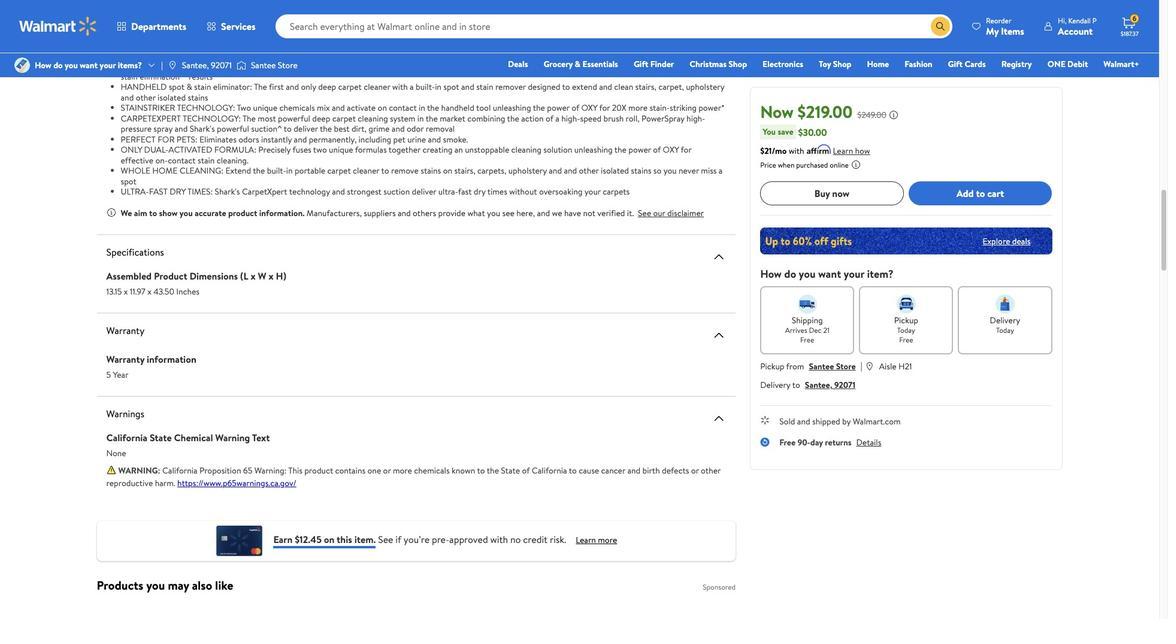 Task type: vqa. For each thing, say whether or not it's contained in the screenshot.
46
no



Task type: describe. For each thing, give the bounding box(es) containing it.
details
[[857, 437, 882, 449]]

high
[[682, 14, 699, 26]]

learn how
[[833, 145, 870, 157]]

finder
[[651, 58, 674, 70]]

elimination** inside shark carpetxpert ex200, with stainstriker, 2-in-1 upright deep carpet cleaner and spot & stain eliminator, combines shark's strongest suction & power spray high pressure spray to deliver the best deep carpet cleaning & best tough stain elimination** in the market. two unique chemicals mix and activate on contact in the built-in tool to deliver 20x more stain-striking power*
[[376, 26, 425, 38]]

this
[[288, 465, 303, 477]]

0 vertical spatial upholstery
[[686, 81, 725, 93]]

the up carpet,
[[666, 60, 679, 72]]

technology: up eliminates
[[183, 112, 241, 124]]

and up grocery & essentials link
[[576, 26, 589, 38]]

cleaning.
[[217, 154, 249, 166]]

the up removal at the left of page
[[427, 102, 439, 114]]

on-
[[155, 154, 168, 166]]

in-
[[277, 14, 287, 26]]

carpet down 2-
[[249, 26, 273, 38]]

may
[[168, 577, 189, 594]]

state inside california state chemical warning text none
[[150, 431, 172, 444]]

formula:
[[214, 144, 256, 156]]

action
[[521, 112, 544, 124]]

h)
[[276, 269, 286, 283]]

gift for gift cards
[[948, 58, 963, 70]]

strongest inside best deep carpet cleaning: shark's powerful suction and deep-cleaning innovation deliver the best deep carpet cleaning in the market along with the best tough stain elimination** results handheld spot & stain eliminator: the first and only deep carpet cleaner with a built-in spot and stain remover designed to extend and clean stairs, carpet, upholstery and other isolated stains stainstriker technology: two unique chemicals mix and activate on contact in the handheld tool unleashing the power of oxy for 20x more stain-striking power* carpetexpert technology: the most powerful deep carpet cleaning system in the market combining the action of a high-speed brush roll, powerspray high- pressure spray and shark's powerful suction^ to deliver the best dirt, grime and odor removal perfect for pets: eliminates odors instantly and permanently, including pet urine and smoke. only dual-activated formula: precisely fuses two unique formulas together creating an unstoppable cleaning solution unleashing the power of oxy for effective on-contact stain cleaning. whole home cleaning: extend the built-in portable carpet cleaner to remove stains on stairs, carpets, upholstery and and other isolated stains so you never miss a spot ultra-fast dry times: shark's carpetxpert technology and strongest suction deliver ultra-fast dry times without oversoaking your carpets
[[347, 186, 382, 198]]

striking inside shark carpetxpert ex200, with stainstriker, 2-in-1 upright deep carpet cleaner and spot & stain eliminator, combines shark's strongest suction & power spray high pressure spray to deliver the best deep carpet cleaning & best tough stain elimination** in the market. two unique chemicals mix and activate on contact in the built-in tool to deliver 20x more stain-striking power*
[[218, 39, 246, 51]]

learn more about strikethrough prices image
[[889, 110, 899, 120]]

0 horizontal spatial free
[[780, 437, 796, 449]]

deliver up others
[[412, 186, 436, 198]]

christmas
[[690, 58, 727, 70]]

christmas shop link
[[684, 58, 753, 71]]

1 horizontal spatial 92071
[[835, 379, 856, 391]]

item?
[[867, 267, 894, 282]]

(l
[[240, 269, 248, 283]]

1 vertical spatial the
[[243, 112, 256, 124]]

intent image for delivery image
[[996, 295, 1015, 314]]

your for how do you want your item?
[[844, 267, 865, 282]]

capital one  earn $12.45 on this item. see if you're pre-approved with no credit risk. learn more element
[[576, 535, 617, 547]]

and up 'oversoaking'
[[564, 165, 577, 177]]

you inside best deep carpet cleaning: shark's powerful suction and deep-cleaning innovation deliver the best deep carpet cleaning in the market along with the best tough stain elimination** results handheld spot & stain eliminator: the first and only deep carpet cleaner with a built-in spot and stain remover designed to extend and clean stairs, carpet, upholstery and other isolated stains stainstriker technology: two unique chemicals mix and activate on contact in the handheld tool unleashing the power of oxy for 20x more stain-striking power* carpetexpert technology: the most powerful deep carpet cleaning system in the market combining the action of a high-speed brush roll, powerspray high- pressure spray and shark's powerful suction^ to deliver the best dirt, grime and odor removal perfect for pets: eliminates odors instantly and permanently, including pet urine and smoke. only dual-activated formula: precisely fuses two unique formulas together creating an unstoppable cleaning solution unleashing the power of oxy for effective on-contact stain cleaning. whole home cleaning: extend the built-in portable carpet cleaner to remove stains on stairs, carpets, upholstery and and other isolated stains so you never miss a spot ultra-fast dry times: shark's carpetxpert technology and strongest suction deliver ultra-fast dry times without oversoaking your carpets
[[664, 165, 677, 177]]

cleaning up designed
[[545, 60, 575, 72]]

x right w
[[269, 269, 274, 283]]

$21/mo with
[[761, 145, 804, 157]]

on left this at the bottom
[[324, 533, 335, 546]]

pet
[[393, 133, 406, 145]]

essentials
[[583, 58, 618, 70]]

manufacturers,
[[307, 207, 362, 219]]

carpets
[[603, 186, 630, 198]]

and up carpetexpert
[[121, 91, 134, 103]]

1 vertical spatial built-
[[416, 81, 435, 93]]

carpet
[[164, 60, 196, 72]]

and left clean
[[599, 81, 612, 93]]

and inside "california proposition 65 warning: this product contains one or more chemicals known to the state of california to cause cancer and birth defects or other reproductive harm."
[[628, 465, 641, 477]]

deep up remover
[[500, 60, 518, 72]]

1 horizontal spatial market
[[600, 60, 625, 72]]

1 horizontal spatial stains
[[421, 165, 441, 177]]

0 vertical spatial a
[[410, 81, 414, 93]]

registry link
[[996, 58, 1038, 71]]

two inside best deep carpet cleaning: shark's powerful suction and deep-cleaning innovation deliver the best deep carpet cleaning in the market along with the best tough stain elimination** results handheld spot & stain eliminator: the first and only deep carpet cleaner with a built-in spot and stain remover designed to extend and clean stairs, carpet, upholstery and other isolated stains stainstriker technology: two unique chemicals mix and activate on contact in the handheld tool unleashing the power of oxy for 20x more stain-striking power* carpetexpert technology: the most powerful deep carpet cleaning system in the market combining the action of a high-speed brush roll, powerspray high- pressure spray and shark's powerful suction^ to deliver the best dirt, grime and odor removal perfect for pets: eliminates odors instantly and permanently, including pet urine and smoke. only dual-activated formula: precisely fuses two unique formulas together creating an unstoppable cleaning solution unleashing the power of oxy for effective on-contact stain cleaning. whole home cleaning: extend the built-in portable carpet cleaner to remove stains on stairs, carpets, upholstery and and other isolated stains so you never miss a spot ultra-fast dry times: shark's carpetxpert technology and strongest suction deliver ultra-fast dry times without oversoaking your carpets
[[237, 102, 251, 114]]

see our disclaimer button
[[638, 207, 704, 219]]

0 vertical spatial power
[[547, 102, 570, 114]]

2 horizontal spatial a
[[719, 165, 723, 177]]

shark's up activated
[[190, 123, 215, 135]]

best down stainstriker,
[[211, 26, 227, 38]]

chemicals inside "california proposition 65 warning: this product contains one or more chemicals known to the state of california to cause cancer and birth defects or other reproductive harm."
[[414, 465, 450, 477]]

and up manufacturers,
[[332, 186, 345, 198]]

you down walmart image
[[65, 59, 78, 71]]

and left others
[[398, 207, 411, 219]]

more inside shark carpetxpert ex200, with stainstriker, 2-in-1 upright deep carpet cleaner and spot & stain eliminator, combines shark's strongest suction & power spray high pressure spray to deliver the best deep carpet cleaning & best tough stain elimination** in the market. two unique chemicals mix and activate on contact in the built-in tool to deliver 20x more stain-striking power*
[[176, 39, 195, 51]]

other inside "california proposition 65 warning: this product contains one or more chemicals known to the state of california to cause cancer and birth defects or other reproductive harm."
[[701, 465, 721, 477]]

shop for christmas shop
[[729, 58, 747, 70]]

the down brush
[[615, 144, 627, 156]]

the inside "california proposition 65 warning: this product contains one or more chemicals known to the state of california to cause cancer and birth defects or other reproductive harm."
[[487, 465, 499, 477]]

with up "price when purchased online"
[[789, 145, 804, 157]]

cleaner inside shark carpetxpert ex200, with stainstriker, 2-in-1 upright deep carpet cleaner and spot & stain eliminator, combines shark's strongest suction & power spray high pressure spray to deliver the best deep carpet cleaning & best tough stain elimination** in the market. two unique chemicals mix and activate on contact in the built-in tool to deliver 20x more stain-striking power*
[[367, 14, 394, 26]]

suppliers
[[364, 207, 396, 219]]

ultra-
[[121, 186, 149, 198]]

grocery & essentials
[[544, 58, 618, 70]]

& right the grocery
[[575, 58, 581, 70]]

spot inside shark carpetxpert ex200, with stainstriker, 2-in-1 upright deep carpet cleaner and spot & stain eliminator, combines shark's strongest suction & power spray high pressure spray to deliver the best deep carpet cleaning & best tough stain elimination** in the market. two unique chemicals mix and activate on contact in the built-in tool to deliver 20x more stain-striking power*
[[411, 14, 427, 26]]

20x inside best deep carpet cleaning: shark's powerful suction and deep-cleaning innovation deliver the best deep carpet cleaning in the market along with the best tough stain elimination** results handheld spot & stain eliminator: the first and only deep carpet cleaner with a built-in spot and stain remover designed to extend and clean stairs, carpet, upholstery and other isolated stains stainstriker technology: two unique chemicals mix and activate on contact in the handheld tool unleashing the power of oxy for 20x more stain-striking power* carpetexpert technology: the most powerful deep carpet cleaning system in the market combining the action of a high-speed brush roll, powerspray high- pressure spray and shark's powerful suction^ to deliver the best dirt, grime and odor removal perfect for pets: eliminates odors instantly and permanently, including pet urine and smoke. only dual-activated formula: precisely fuses two unique formulas together creating an unstoppable cleaning solution unleashing the power of oxy for effective on-contact stain cleaning. whole home cleaning: extend the built-in portable carpet cleaner to remove stains on stairs, carpets, upholstery and and other isolated stains so you never miss a spot ultra-fast dry times: shark's carpetxpert technology and strongest suction deliver ultra-fast dry times without oversoaking your carpets
[[612, 102, 627, 114]]

carpet,
[[659, 81, 684, 93]]

now
[[761, 100, 794, 123]]

1 horizontal spatial for
[[681, 144, 692, 156]]

of inside "california proposition 65 warning: this product contains one or more chemicals known to the state of california to cause cancer and birth defects or other reproductive harm."
[[522, 465, 530, 477]]

more inside capital one  earn $12.45 on this item. see if you're pre-approved with no credit risk. learn more element
[[598, 535, 617, 546]]

chemicals inside shark carpetxpert ex200, with stainstriker, 2-in-1 upright deep carpet cleaner and spot & stain eliminator, combines shark's strongest suction & power spray high pressure spray to deliver the best deep carpet cleaning & best tough stain elimination** in the market. two unique chemicals mix and activate on contact in the built-in tool to deliver 20x more stain-striking power*
[[522, 26, 558, 38]]

intent image for shipping image
[[798, 295, 817, 314]]

on up grime
[[378, 102, 387, 114]]

65
[[243, 465, 252, 477]]

0 horizontal spatial santee,
[[182, 59, 209, 71]]

the left the action
[[507, 112, 519, 124]]

1 vertical spatial upholstery
[[509, 165, 547, 177]]

product inside "california proposition 65 warning: this product contains one or more chemicals known to the state of california to cause cancer and birth defects or other reproductive harm."
[[305, 465, 333, 477]]

pickup for pickup today free
[[894, 315, 919, 327]]

extend
[[226, 165, 251, 177]]

deep down stainstriker,
[[229, 26, 247, 38]]

to left remove
[[381, 165, 389, 177]]

deliver up fuses
[[294, 123, 318, 135]]

contains
[[335, 465, 366, 477]]

affirm image
[[807, 144, 831, 154]]

you left may
[[146, 577, 165, 594]]

text
[[252, 431, 270, 444]]

1 horizontal spatial oxy
[[663, 144, 679, 156]]

add
[[957, 187, 974, 200]]

also
[[192, 577, 212, 594]]

1 vertical spatial see
[[378, 533, 393, 546]]

what
[[468, 207, 485, 219]]

santee, 92071
[[182, 59, 232, 71]]

0 vertical spatial the
[[254, 81, 267, 93]]

0 horizontal spatial 92071
[[211, 59, 232, 71]]

tough inside shark carpetxpert ex200, with stainstriker, 2-in-1 upright deep carpet cleaner and spot & stain eliminator, combines shark's strongest suction & power spray high pressure spray to deliver the best deep carpet cleaning & best tough stain elimination** in the market. two unique chemicals mix and activate on contact in the built-in tool to deliver 20x more stain-striking power*
[[333, 26, 355, 38]]

to down from
[[793, 379, 800, 391]]

cleaning left innovation
[[370, 60, 400, 72]]

1 horizontal spatial a
[[556, 112, 560, 124]]

1 horizontal spatial |
[[861, 360, 863, 373]]

shark carpetxpert ex200, with stainstriker, 2-in-1 upright deep carpet cleaner and spot & stain eliminator, combines shark's strongest suction & power spray high pressure spray to deliver the best deep carpet cleaning & best tough stain elimination** in the market. two unique chemicals mix and activate on contact in the built-in tool to deliver 20x more stain-striking power*
[[106, 14, 713, 51]]

power
[[636, 14, 658, 26]]

built- inside shark carpetxpert ex200, with stainstriker, 2-in-1 upright deep carpet cleaner and spot & stain eliminator, combines shark's strongest suction & power spray high pressure spray to deliver the best deep carpet cleaning & best tough stain elimination** in the market. two unique chemicals mix and activate on contact in the built-in tool to deliver 20x more stain-striking power*
[[686, 26, 706, 38]]

2 high- from the left
[[687, 112, 706, 124]]

california for proposition
[[162, 465, 198, 477]]

0 horizontal spatial other
[[136, 91, 156, 103]]

today for delivery
[[996, 325, 1014, 336]]

and right urine at left
[[428, 133, 441, 145]]

$249.00
[[858, 109, 887, 121]]

want for items?
[[80, 59, 98, 71]]

miss
[[701, 165, 717, 177]]

the right extend
[[253, 165, 265, 177]]

it.
[[627, 207, 634, 219]]

by
[[843, 416, 851, 428]]

free 90-day returns details
[[780, 437, 882, 449]]

oversoaking
[[539, 186, 583, 198]]

home link
[[862, 58, 895, 71]]

search icon image
[[936, 22, 946, 31]]

0 horizontal spatial contact
[[168, 154, 196, 166]]

powerful up first
[[271, 60, 303, 72]]

to left extend
[[562, 81, 570, 93]]

credit
[[523, 533, 548, 546]]

toy shop
[[819, 58, 852, 70]]

cleaning up including
[[358, 112, 388, 124]]

$30.00
[[799, 126, 827, 139]]

the down 'spray'
[[672, 26, 684, 38]]

the down designed
[[533, 102, 545, 114]]

0 horizontal spatial isolated
[[158, 91, 186, 103]]

1 vertical spatial power
[[629, 144, 651, 156]]

 image for santee store
[[237, 59, 246, 71]]

2 vertical spatial suction
[[384, 186, 410, 198]]

tool inside best deep carpet cleaning: shark's powerful suction and deep-cleaning innovation deliver the best deep carpet cleaning in the market along with the best tough stain elimination** results handheld spot & stain eliminator: the first and only deep carpet cleaner with a built-in spot and stain remover designed to extend and clean stairs, carpet, upholstery and other isolated stains stainstriker technology: two unique chemicals mix and activate on contact in the handheld tool unleashing the power of oxy for 20x more stain-striking power* carpetexpert technology: the most powerful deep carpet cleaning system in the market combining the action of a high-speed brush roll, powerspray high- pressure spray and shark's powerful suction^ to deliver the best dirt, grime and odor removal perfect for pets: eliminates odors instantly and permanently, including pet urine and smoke. only dual-activated formula: precisely fuses two unique formulas together creating an unstoppable cleaning solution unleashing the power of oxy for effective on-contact stain cleaning. whole home cleaning: extend the built-in portable carpet cleaner to remove stains on stairs, carpets, upholstery and and other isolated stains so you never miss a spot ultra-fast dry times: shark's carpetxpert technology and strongest suction deliver ultra-fast dry times without oversoaking your carpets
[[476, 102, 491, 114]]

product
[[154, 269, 187, 283]]

and left deep-
[[333, 60, 346, 72]]

you
[[763, 126, 776, 138]]

together
[[389, 144, 421, 156]]

returns
[[825, 437, 852, 449]]

1 vertical spatial stairs,
[[454, 165, 476, 177]]

today for pickup
[[898, 325, 916, 336]]

pressure inside shark carpetxpert ex200, with stainstriker, 2-in-1 upright deep carpet cleaner and spot & stain eliminator, combines shark's strongest suction & power spray high pressure spray to deliver the best deep carpet cleaning & best tough stain elimination** in the market. two unique chemicals mix and activate on contact in the built-in tool to deliver 20x more stain-striking power*
[[106, 26, 137, 38]]

0 horizontal spatial oxy
[[582, 102, 598, 114]]

strongest inside shark carpetxpert ex200, with stainstriker, 2-in-1 upright deep carpet cleaner and spot & stain eliminator, combines shark's strongest suction & power spray high pressure spray to deliver the best deep carpet cleaning & best tough stain elimination** in the market. two unique chemicals mix and activate on contact in the built-in tool to deliver 20x more stain-striking power*
[[562, 14, 597, 26]]

how do you want your items?
[[35, 59, 142, 71]]

our
[[653, 207, 666, 219]]

specifications image
[[712, 250, 726, 264]]

and right "sold"
[[797, 416, 811, 428]]

carpetxpert inside shark carpetxpert ex200, with stainstriker, 2-in-1 upright deep carpet cleaner and spot & stain eliminator, combines shark's strongest suction & power spray high pressure spray to deliver the best deep carpet cleaning & best tough stain elimination** in the market. two unique chemicals mix and activate on contact in the built-in tool to deliver 20x more stain-striking power*
[[129, 14, 175, 26]]

and left "we"
[[537, 207, 550, 219]]

the up two
[[320, 123, 332, 135]]

stain- inside best deep carpet cleaning: shark's powerful suction and deep-cleaning innovation deliver the best deep carpet cleaning in the market along with the best tough stain elimination** results handheld spot & stain eliminator: the first and only deep carpet cleaner with a built-in spot and stain remover designed to extend and clean stairs, carpet, upholstery and other isolated stains stainstriker technology: two unique chemicals mix and activate on contact in the handheld tool unleashing the power of oxy for 20x more stain-striking power* carpetexpert technology: the most powerful deep carpet cleaning system in the market combining the action of a high-speed brush roll, powerspray high- pressure spray and shark's powerful suction^ to deliver the best dirt, grime and odor removal perfect for pets: eliminates odors instantly and permanently, including pet urine and smoke. only dual-activated formula: precisely fuses two unique formulas together creating an unstoppable cleaning solution unleashing the power of oxy for effective on-contact stain cleaning. whole home cleaning: extend the built-in portable carpet cleaner to remove stains on stairs, carpets, upholstery and and other isolated stains so you never miss a spot ultra-fast dry times: shark's carpetxpert technology and strongest suction deliver ultra-fast dry times without oversoaking your carpets
[[650, 102, 670, 114]]

warning image
[[106, 466, 116, 475]]

explore deals link
[[978, 230, 1036, 252]]

best left deals link
[[482, 60, 498, 72]]

stain up deep-
[[357, 26, 374, 38]]

0 vertical spatial unleashing
[[493, 102, 531, 114]]

technology
[[289, 186, 330, 198]]

21
[[824, 325, 830, 336]]

deliver up the deep on the top
[[133, 39, 157, 51]]

and up permanently,
[[332, 102, 345, 114]]

explore deals
[[983, 235, 1031, 247]]

delivery for to
[[761, 379, 791, 391]]

designed
[[528, 81, 560, 93]]

x right "13.15"
[[124, 286, 128, 298]]

1 horizontal spatial isolated
[[601, 165, 629, 177]]

0 vertical spatial |
[[161, 59, 163, 71]]

1 horizontal spatial unleashing
[[574, 144, 613, 156]]

1 vertical spatial cleaner
[[364, 81, 390, 93]]

you up intent image for shipping
[[799, 267, 816, 282]]

pickup for pickup from santee store |
[[761, 361, 785, 373]]

home
[[152, 165, 178, 177]]

on up ultra-
[[443, 165, 452, 177]]

up to sixty percent off deals. shop now. image
[[761, 228, 1053, 255]]

43.50
[[154, 286, 174, 298]]

0 horizontal spatial built-
[[267, 165, 286, 177]]

show
[[159, 207, 178, 219]]

mix inside shark carpetxpert ex200, with stainstriker, 2-in-1 upright deep carpet cleaner and spot & stain eliminator, combines shark's strongest suction & power spray high pressure spray to deliver the best deep carpet cleaning & best tough stain elimination** in the market. two unique chemicals mix and activate on contact in the built-in tool to deliver 20x more stain-striking power*
[[560, 26, 574, 38]]

store inside pickup from santee store |
[[836, 361, 856, 373]]

https://www.p65warnings.ca.gov/ link
[[177, 477, 297, 489]]

with left "no"
[[490, 533, 508, 546]]

20x inside shark carpetxpert ex200, with stainstriker, 2-in-1 upright deep carpet cleaner and spot & stain eliminator, combines shark's strongest suction & power spray high pressure spray to deliver the best deep carpet cleaning & best tough stain elimination** in the market. two unique chemicals mix and activate on contact in the built-in tool to deliver 20x more stain-striking power*
[[159, 39, 174, 51]]

and up handheld
[[461, 81, 474, 93]]

to inside add to cart button
[[976, 187, 985, 200]]

stain down eliminates
[[198, 154, 215, 166]]

dec
[[809, 325, 822, 336]]

shark's up the eliminator:
[[243, 60, 269, 72]]

here,
[[517, 207, 535, 219]]

5
[[106, 369, 111, 381]]

the up extend
[[586, 60, 598, 72]]

best deep carpet cleaning: shark's powerful suction and deep-cleaning innovation deliver the best deep carpet cleaning in the market along with the best tough stain elimination** results handheld spot & stain eliminator: the first and only deep carpet cleaner with a built-in spot and stain remover designed to extend and clean stairs, carpet, upholstery and other isolated stains stainstriker technology: two unique chemicals mix and activate on contact in the handheld tool unleashing the power of oxy for 20x more stain-striking power* carpetexpert technology: the most powerful deep carpet cleaning system in the market combining the action of a high-speed brush roll, powerspray high- pressure spray and shark's powerful suction^ to deliver the best dirt, grime and odor removal perfect for pets: eliminates odors instantly and permanently, including pet urine and smoke. only dual-activated formula: precisely fuses two unique formulas together creating an unstoppable cleaning solution unleashing the power of oxy for effective on-contact stain cleaning. whole home cleaning: extend the built-in portable carpet cleaner to remove stains on stairs, carpets, upholstery and and other isolated stains so you never miss a spot ultra-fast dry times: shark's carpetxpert technology and strongest suction deliver ultra-fast dry times without oversoaking your carpets
[[121, 60, 725, 198]]

best right finder
[[681, 60, 696, 72]]

warranty image
[[712, 328, 726, 342]]

precisely
[[258, 144, 291, 156]]

odor
[[407, 123, 424, 135]]

cleaning left solution
[[511, 144, 542, 156]]

intent image for pickup image
[[897, 295, 916, 314]]

spot up handheld
[[444, 81, 459, 93]]

2 vertical spatial unique
[[329, 144, 353, 156]]

when
[[778, 160, 795, 170]]

santee store button
[[809, 361, 856, 373]]

2 horizontal spatial stains
[[631, 165, 652, 177]]

to up items?
[[123, 39, 131, 51]]

learn for learn how
[[833, 145, 853, 157]]

deep up permanently,
[[312, 112, 330, 124]]

stain left the deep on the top
[[121, 70, 138, 82]]

warning
[[215, 431, 250, 444]]

and up innovation
[[396, 14, 409, 26]]

with right the along
[[649, 60, 665, 72]]

tool inside shark carpetxpert ex200, with stainstriker, 2-in-1 upright deep carpet cleaner and spot & stain eliminator, combines shark's strongest suction & power spray high pressure spray to deliver the best deep carpet cleaning & best tough stain elimination** in the market. two unique chemicals mix and activate on contact in the built-in tool to deliver 20x more stain-striking power*
[[106, 39, 121, 51]]

to right suction^
[[284, 123, 292, 135]]

odors
[[239, 133, 259, 145]]

0 horizontal spatial store
[[278, 59, 298, 71]]

you left see
[[487, 207, 500, 219]]

0 horizontal spatial market
[[440, 112, 466, 124]]

eliminator,
[[456, 14, 496, 26]]

shark
[[106, 14, 127, 26]]

shark's down extend
[[215, 186, 240, 198]]

x right 11.97
[[148, 286, 152, 298]]

& down upright
[[308, 26, 313, 38]]

results
[[189, 70, 213, 82]]

price when purchased online
[[761, 160, 849, 170]]

the down ex200,
[[197, 26, 209, 38]]

deep right upright
[[321, 14, 339, 26]]

carpet down deep-
[[338, 81, 362, 93]]

year
[[113, 369, 129, 381]]

do for how do you want your items?
[[53, 59, 63, 71]]

0 vertical spatial stairs,
[[635, 81, 657, 93]]

spot down effective
[[121, 175, 137, 187]]

aisle
[[880, 361, 897, 373]]

deep right only
[[318, 81, 336, 93]]

legal information image
[[851, 160, 861, 170]]

how
[[855, 145, 870, 157]]

spot down carpet
[[169, 81, 185, 93]]

sold
[[780, 416, 795, 428]]

you right show
[[180, 207, 193, 219]]

and up activated
[[175, 123, 188, 135]]

2-
[[270, 14, 277, 26]]

to right aim
[[149, 207, 157, 219]]

carpet up deep-
[[341, 14, 365, 26]]

chemicals inside best deep carpet cleaning: shark's powerful suction and deep-cleaning innovation deliver the best deep carpet cleaning in the market along with the best tough stain elimination** results handheld spot & stain eliminator: the first and only deep carpet cleaner with a built-in spot and stain remover designed to extend and clean stairs, carpet, upholstery and other isolated stains stainstriker technology: two unique chemicals mix and activate on contact in the handheld tool unleashing the power of oxy for 20x more stain-striking power* carpetexpert technology: the most powerful deep carpet cleaning system in the market combining the action of a high-speed brush roll, powerspray high- pressure spray and shark's powerful suction^ to deliver the best dirt, grime and odor removal perfect for pets: eliminates odors instantly and permanently, including pet urine and smoke. only dual-activated formula: precisely fuses two unique formulas together creating an unstoppable cleaning solution unleashing the power of oxy for effective on-contact stain cleaning. whole home cleaning: extend the built-in portable carpet cleaner to remove stains on stairs, carpets, upholstery and and other isolated stains so you never miss a spot ultra-fast dry times: shark's carpetxpert technology and strongest suction deliver ultra-fast dry times without oversoaking your carpets
[[279, 102, 315, 114]]

& left power
[[628, 14, 634, 26]]

1 vertical spatial contact
[[389, 102, 417, 114]]

do for how do you want your item?
[[785, 267, 796, 282]]

the left market.
[[435, 26, 448, 38]]

powerful right most
[[278, 112, 310, 124]]



Task type: locate. For each thing, give the bounding box(es) containing it.
how do you want your item?
[[761, 267, 894, 282]]

stain- down carpet,
[[650, 102, 670, 114]]

extend
[[572, 81, 597, 93]]

2 vertical spatial chemicals
[[414, 465, 450, 477]]

activated
[[169, 144, 212, 156]]

2 vertical spatial other
[[701, 465, 721, 477]]

0 horizontal spatial for
[[599, 102, 610, 114]]

1 horizontal spatial learn
[[833, 145, 853, 157]]

Search search field
[[275, 14, 953, 38]]

today inside pickup today free
[[898, 325, 916, 336]]

known
[[452, 465, 475, 477]]

the right odor
[[426, 112, 438, 124]]

stain- inside shark carpetxpert ex200, with stainstriker, 2-in-1 upright deep carpet cleaner and spot & stain eliminator, combines shark's strongest suction & power spray high pressure spray to deliver the best deep carpet cleaning & best tough stain elimination** in the market. two unique chemicals mix and activate on contact in the built-in tool to deliver 20x more stain-striking power*
[[197, 39, 218, 51]]

mix inside best deep carpet cleaning: shark's powerful suction and deep-cleaning innovation deliver the best deep carpet cleaning in the market along with the best tough stain elimination** results handheld spot & stain eliminator: the first and only deep carpet cleaner with a built-in spot and stain remover designed to extend and clean stairs, carpet, upholstery and other isolated stains stainstriker technology: two unique chemicals mix and activate on contact in the handheld tool unleashing the power of oxy for 20x more stain-striking power* carpetexpert technology: the most powerful deep carpet cleaning system in the market combining the action of a high-speed brush roll, powerspray high- pressure spray and shark's powerful suction^ to deliver the best dirt, grime and odor removal perfect for pets: eliminates odors instantly and permanently, including pet urine and smoke. only dual-activated formula: precisely fuses two unique formulas together creating an unstoppable cleaning solution unleashing the power of oxy for effective on-contact stain cleaning. whole home cleaning: extend the built-in portable carpet cleaner to remove stains on stairs, carpets, upholstery and and other isolated stains so you never miss a spot ultra-fast dry times: shark's carpetxpert technology and strongest suction deliver ultra-fast dry times without oversoaking your carpets
[[317, 102, 330, 114]]

speed
[[580, 112, 602, 124]]

want for item?
[[818, 267, 841, 282]]

information.
[[259, 207, 305, 219]]

1 today from the left
[[898, 325, 916, 336]]

2 warranty from the top
[[106, 353, 145, 366]]

chemicals
[[522, 26, 558, 38], [279, 102, 315, 114], [414, 465, 450, 477]]

& inside best deep carpet cleaning: shark's powerful suction and deep-cleaning innovation deliver the best deep carpet cleaning in the market along with the best tough stain elimination** results handheld spot & stain eliminator: the first and only deep carpet cleaner with a built-in spot and stain remover designed to extend and clean stairs, carpet, upholstery and other isolated stains stainstriker technology: two unique chemicals mix and activate on contact in the handheld tool unleashing the power of oxy for 20x more stain-striking power* carpetexpert technology: the most powerful deep carpet cleaning system in the market combining the action of a high-speed brush roll, powerspray high- pressure spray and shark's powerful suction^ to deliver the best dirt, grime and odor removal perfect for pets: eliminates odors instantly and permanently, including pet urine and smoke. only dual-activated formula: precisely fuses two unique formulas together creating an unstoppable cleaning solution unleashing the power of oxy for effective on-contact stain cleaning. whole home cleaning: extend the built-in portable carpet cleaner to remove stains on stairs, carpets, upholstery and and other isolated stains so you never miss a spot ultra-fast dry times: shark's carpetxpert technology and strongest suction deliver ultra-fast dry times without oversoaking your carpets
[[187, 81, 192, 93]]

and left birth
[[628, 465, 641, 477]]

92071 up the eliminator:
[[211, 59, 232, 71]]

with down innovation
[[392, 81, 408, 93]]

free down shipping
[[801, 335, 815, 345]]

learn inside button
[[833, 145, 853, 157]]

grocery & essentials link
[[538, 58, 624, 71]]

the left most
[[243, 112, 256, 124]]

carpet up permanently,
[[332, 112, 356, 124]]

2 or from the left
[[691, 465, 699, 477]]

see
[[502, 207, 515, 219]]

0 horizontal spatial santee
[[251, 59, 276, 71]]

in
[[427, 26, 433, 38], [663, 26, 670, 38], [706, 26, 713, 38], [577, 60, 584, 72], [435, 81, 442, 93], [419, 102, 425, 114], [418, 112, 424, 124], [286, 165, 293, 177]]

creating
[[423, 144, 453, 156]]

pressure inside best deep carpet cleaning: shark's powerful suction and deep-cleaning innovation deliver the best deep carpet cleaning in the market along with the best tough stain elimination** results handheld spot & stain eliminator: the first and only deep carpet cleaner with a built-in spot and stain remover designed to extend and clean stairs, carpet, upholstery and other isolated stains stainstriker technology: two unique chemicals mix and activate on contact in the handheld tool unleashing the power of oxy for 20x more stain-striking power* carpetexpert technology: the most powerful deep carpet cleaning system in the market combining the action of a high-speed brush roll, powerspray high- pressure spray and shark's powerful suction^ to deliver the best dirt, grime and odor removal perfect for pets: eliminates odors instantly and permanently, including pet urine and smoke. only dual-activated formula: precisely fuses two unique formulas together creating an unstoppable cleaning solution unleashing the power of oxy for effective on-contact stain cleaning. whole home cleaning: extend the built-in portable carpet cleaner to remove stains on stairs, carpets, upholstery and and other isolated stains so you never miss a spot ultra-fast dry times: shark's carpetxpert technology and strongest suction deliver ultra-fast dry times without oversoaking your carpets
[[121, 123, 152, 135]]

and right first
[[286, 81, 299, 93]]

more inside "california proposition 65 warning: this product contains one or more chemicals known to the state of california to cause cancer and birth defects or other reproductive harm."
[[393, 465, 412, 477]]

2 horizontal spatial your
[[844, 267, 865, 282]]

electronics
[[763, 58, 804, 70]]

upholstery up without
[[509, 165, 547, 177]]

warranty
[[106, 324, 145, 337], [106, 353, 145, 366]]

kendall
[[1069, 15, 1091, 25]]

products you may also like
[[97, 577, 233, 594]]

0 horizontal spatial unique
[[253, 102, 277, 114]]

stain up market.
[[437, 14, 454, 26]]

carpetxpert inside best deep carpet cleaning: shark's powerful suction and deep-cleaning innovation deliver the best deep carpet cleaning in the market along with the best tough stain elimination** results handheld spot & stain eliminator: the first and only deep carpet cleaner with a built-in spot and stain remover designed to extend and clean stairs, carpet, upholstery and other isolated stains stainstriker technology: two unique chemicals mix and activate on contact in the handheld tool unleashing the power of oxy for 20x more stain-striking power* carpetexpert technology: the most powerful deep carpet cleaning system in the market combining the action of a high-speed brush roll, powerspray high- pressure spray and shark's powerful suction^ to deliver the best dirt, grime and odor removal perfect for pets: eliminates odors instantly and permanently, including pet urine and smoke. only dual-activated formula: precisely fuses two unique formulas together creating an unstoppable cleaning solution unleashing the power of oxy for effective on-contact stain cleaning. whole home cleaning: extend the built-in portable carpet cleaner to remove stains on stairs, carpets, upholstery and and other isolated stains so you never miss a spot ultra-fast dry times: shark's carpetxpert technology and strongest suction deliver ultra-fast dry times without oversoaking your carpets
[[242, 186, 287, 198]]

the down market.
[[468, 60, 480, 72]]

california
[[106, 431, 147, 444], [162, 465, 198, 477], [532, 465, 567, 477]]

0 horizontal spatial  image
[[14, 58, 30, 73]]

| left carpet
[[161, 59, 163, 71]]

1 horizontal spatial see
[[638, 207, 651, 219]]

cleaner down formulas
[[353, 165, 380, 177]]

other
[[136, 91, 156, 103], [579, 165, 599, 177], [701, 465, 721, 477]]

0 vertical spatial cleaner
[[367, 14, 394, 26]]

free left '90-'
[[780, 437, 796, 449]]

 image for santee, 92071
[[168, 61, 177, 70]]

2 vertical spatial cleaner
[[353, 165, 380, 177]]

innovation
[[402, 60, 440, 72]]

shark's right 'combines'
[[534, 14, 560, 26]]

1 horizontal spatial suction
[[384, 186, 410, 198]]

gift left cards
[[948, 58, 963, 70]]

1 vertical spatial 92071
[[835, 379, 856, 391]]

stain-
[[197, 39, 218, 51], [650, 102, 670, 114]]

1 horizontal spatial two
[[479, 26, 494, 38]]

1 vertical spatial unleashing
[[574, 144, 613, 156]]

92071 down santee store button
[[835, 379, 856, 391]]

for
[[158, 133, 175, 145]]

 image
[[14, 58, 30, 73], [237, 59, 246, 71], [168, 61, 177, 70]]

power* inside best deep carpet cleaning: shark's powerful suction and deep-cleaning innovation deliver the best deep carpet cleaning in the market along with the best tough stain elimination** results handheld spot & stain eliminator: the first and only deep carpet cleaner with a built-in spot and stain remover designed to extend and clean stairs, carpet, upholstery and other isolated stains stainstriker technology: two unique chemicals mix and activate on contact in the handheld tool unleashing the power of oxy for 20x more stain-striking power* carpetexpert technology: the most powerful deep carpet cleaning system in the market combining the action of a high-speed brush roll, powerspray high- pressure spray and shark's powerful suction^ to deliver the best dirt, grime and odor removal perfect for pets: eliminates odors instantly and permanently, including pet urine and smoke. only dual-activated formula: precisely fuses two unique formulas together creating an unstoppable cleaning solution unleashing the power of oxy for effective on-contact stain cleaning. whole home cleaning: extend the built-in portable carpet cleaner to remove stains on stairs, carpets, upholstery and and other isolated stains so you never miss a spot ultra-fast dry times: shark's carpetxpert technology and strongest suction deliver ultra-fast dry times without oversoaking your carpets
[[699, 102, 725, 114]]

0 vertical spatial warranty
[[106, 324, 145, 337]]

0 vertical spatial elimination**
[[376, 26, 425, 38]]

grime
[[369, 123, 390, 135]]

price
[[761, 160, 776, 170]]

unstoppable
[[465, 144, 509, 156]]

add to cart button
[[909, 182, 1053, 206]]

1 vertical spatial unique
[[253, 102, 277, 114]]

stain left remover
[[476, 81, 493, 93]]

0 horizontal spatial delivery
[[761, 379, 791, 391]]

2 today from the left
[[996, 325, 1014, 336]]

activate up essentials
[[591, 26, 620, 38]]

built- down innovation
[[416, 81, 435, 93]]

spray
[[660, 14, 680, 26]]

1 horizontal spatial other
[[579, 165, 599, 177]]

handheld
[[121, 81, 167, 93]]

technology: down the 'results'
[[177, 102, 235, 114]]

2 vertical spatial a
[[719, 165, 723, 177]]

stain down santee, 92071
[[194, 81, 211, 93]]

deliver down ex200,
[[171, 26, 195, 38]]

1 vertical spatial |
[[861, 360, 863, 373]]

1 horizontal spatial gift
[[948, 58, 963, 70]]

warranty inside warranty information 5 year
[[106, 353, 145, 366]]

smoke.
[[443, 133, 468, 145]]

details button
[[857, 437, 882, 449]]

save
[[778, 126, 794, 138]]

elimination** up innovation
[[376, 26, 425, 38]]

pressure up only
[[121, 123, 152, 135]]

accurate
[[195, 207, 226, 219]]

never
[[679, 165, 699, 177]]

1 vertical spatial mix
[[317, 102, 330, 114]]

0 vertical spatial chemicals
[[522, 26, 558, 38]]

cleaning inside shark carpetxpert ex200, with stainstriker, 2-in-1 upright deep carpet cleaner and spot & stain eliminator, combines shark's strongest suction & power spray high pressure spray to deliver the best deep carpet cleaning & best tough stain elimination** in the market. two unique chemicals mix and activate on contact in the built-in tool to deliver 20x more stain-striking power*
[[275, 26, 306, 38]]

0 vertical spatial product
[[228, 207, 257, 219]]

0 vertical spatial isolated
[[158, 91, 186, 103]]

solution
[[544, 144, 572, 156]]

two down eliminator,
[[479, 26, 494, 38]]

stairs,
[[635, 81, 657, 93], [454, 165, 476, 177]]

x right (l on the top left of page
[[251, 269, 256, 283]]

striking down services
[[218, 39, 246, 51]]

a down innovation
[[410, 81, 414, 93]]

2 vertical spatial built-
[[267, 165, 286, 177]]

your inside best deep carpet cleaning: shark's powerful suction and deep-cleaning innovation deliver the best deep carpet cleaning in the market along with the best tough stain elimination** results handheld spot & stain eliminator: the first and only deep carpet cleaner with a built-in spot and stain remover designed to extend and clean stairs, carpet, upholstery and other isolated stains stainstriker technology: two unique chemicals mix and activate on contact in the handheld tool unleashing the power of oxy for 20x more stain-striking power* carpetexpert technology: the most powerful deep carpet cleaning system in the market combining the action of a high-speed brush roll, powerspray high- pressure spray and shark's powerful suction^ to deliver the best dirt, grime and odor removal perfect for pets: eliminates odors instantly and permanently, including pet urine and smoke. only dual-activated formula: precisely fuses two unique formulas together creating an unstoppable cleaning solution unleashing the power of oxy for effective on-contact stain cleaning. whole home cleaning: extend the built-in portable carpet cleaner to remove stains on stairs, carpets, upholstery and and other isolated stains so you never miss a spot ultra-fast dry times: shark's carpetxpert technology and strongest suction deliver ultra-fast dry times without oversoaking your carpets
[[585, 186, 601, 198]]

learn for learn more
[[576, 535, 596, 546]]

delivery
[[990, 315, 1021, 327], [761, 379, 791, 391]]

2 shop from the left
[[833, 58, 852, 70]]

from
[[787, 361, 804, 373]]

1 vertical spatial pressure
[[121, 123, 152, 135]]

spray inside shark carpetxpert ex200, with stainstriker, 2-in-1 upright deep carpet cleaner and spot & stain eliminator, combines shark's strongest suction & power spray high pressure spray to deliver the best deep carpet cleaning & best tough stain elimination** in the market. two unique chemicals mix and activate on contact in the built-in tool to deliver 20x more stain-striking power*
[[139, 26, 159, 38]]

on inside shark carpetxpert ex200, with stainstriker, 2-in-1 upright deep carpet cleaner and spot & stain eliminator, combines shark's strongest suction & power spray high pressure spray to deliver the best deep carpet cleaning & best tough stain elimination** in the market. two unique chemicals mix and activate on contact in the built-in tool to deliver 20x more stain-striking power*
[[622, 26, 631, 38]]

1 vertical spatial cleaning:
[[180, 165, 224, 177]]

free
[[801, 335, 815, 345], [900, 335, 914, 345], [780, 437, 796, 449]]

1 vertical spatial other
[[579, 165, 599, 177]]

suction down remove
[[384, 186, 410, 198]]

pressure down shark
[[106, 26, 137, 38]]

unique inside shark carpetxpert ex200, with stainstriker, 2-in-1 upright deep carpet cleaner and spot & stain eliminator, combines shark's strongest suction & power spray high pressure spray to deliver the best deep carpet cleaning & best tough stain elimination** in the market. two unique chemicals mix and activate on contact in the built-in tool to deliver 20x more stain-striking power*
[[496, 26, 520, 38]]

aim
[[134, 207, 147, 219]]

santee store
[[251, 59, 298, 71]]

more up carpet
[[176, 39, 195, 51]]

product
[[228, 207, 257, 219], [305, 465, 333, 477]]

1 horizontal spatial 20x
[[612, 102, 627, 114]]

how for how do you want your item?
[[761, 267, 782, 282]]

shark's inside shark carpetxpert ex200, with stainstriker, 2-in-1 upright deep carpet cleaner and spot & stain eliminator, combines shark's strongest suction & power spray high pressure spray to deliver the best deep carpet cleaning & best tough stain elimination** in the market. two unique chemicals mix and activate on contact in the built-in tool to deliver 20x more stain-striking power*
[[534, 14, 560, 26]]

the left first
[[254, 81, 267, 93]]

carpet right portable
[[327, 165, 351, 177]]

stainstriker
[[121, 102, 175, 114]]

1 horizontal spatial stain-
[[650, 102, 670, 114]]

deep-
[[348, 60, 370, 72]]

pickup
[[894, 315, 919, 327], [761, 361, 785, 373]]

2 gift from the left
[[948, 58, 963, 70]]

other up carpetexpert
[[136, 91, 156, 103]]

to right known
[[477, 465, 485, 477]]

1 vertical spatial for
[[681, 144, 692, 156]]

& down carpet
[[187, 81, 192, 93]]

debit
[[1068, 58, 1088, 70]]

activate inside best deep carpet cleaning: shark's powerful suction and deep-cleaning innovation deliver the best deep carpet cleaning in the market along with the best tough stain elimination** results handheld spot & stain eliminator: the first and only deep carpet cleaner with a built-in spot and stain remover designed to extend and clean stairs, carpet, upholstery and other isolated stains stainstriker technology: two unique chemicals mix and activate on contact in the handheld tool unleashing the power of oxy for 20x more stain-striking power* carpetexpert technology: the most powerful deep carpet cleaning system in the market combining the action of a high-speed brush roll, powerspray high- pressure spray and shark's powerful suction^ to deliver the best dirt, grime and odor removal perfect for pets: eliminates odors instantly and permanently, including pet urine and smoke. only dual-activated formula: precisely fuses two unique formulas together creating an unstoppable cleaning solution unleashing the power of oxy for effective on-contact stain cleaning. whole home cleaning: extend the built-in portable carpet cleaner to remove stains on stairs, carpets, upholstery and and other isolated stains so you never miss a spot ultra-fast dry times: shark's carpetxpert technology and strongest suction deliver ultra-fast dry times without oversoaking your carpets
[[347, 102, 376, 114]]

harm.
[[155, 477, 175, 489]]

now
[[833, 187, 850, 200]]

1 or from the left
[[383, 465, 391, 477]]

see right it.
[[638, 207, 651, 219]]

0 vertical spatial market
[[600, 60, 625, 72]]

best left dirt,
[[334, 123, 350, 135]]

power* inside shark carpetxpert ex200, with stainstriker, 2-in-1 upright deep carpet cleaner and spot & stain eliminator, combines shark's strongest suction & power spray high pressure spray to deliver the best deep carpet cleaning & best tough stain elimination** in the market. two unique chemicals mix and activate on contact in the built-in tool to deliver 20x more stain-striking power*
[[248, 39, 274, 51]]

0 horizontal spatial tough
[[333, 26, 355, 38]]

times:
[[188, 186, 213, 198]]

1 vertical spatial elimination**
[[140, 70, 187, 82]]

arrives
[[785, 325, 807, 336]]

1 vertical spatial tool
[[476, 102, 491, 114]]

market up the smoke. at the left of the page
[[440, 112, 466, 124]]

capitalone image
[[215, 526, 264, 556]]

state inside "california proposition 65 warning: this product contains one or more chemicals known to the state of california to cause cancer and birth defects or other reproductive harm."
[[501, 465, 520, 477]]

warranty for warranty information 5 year
[[106, 353, 145, 366]]

1 vertical spatial product
[[305, 465, 333, 477]]

isolated up carpetexpert
[[158, 91, 186, 103]]

1 horizontal spatial chemicals
[[414, 465, 450, 477]]

toy
[[819, 58, 831, 70]]

built- down precisely
[[267, 165, 286, 177]]

gift finder
[[634, 58, 674, 70]]

0 vertical spatial strongest
[[562, 14, 597, 26]]

two
[[313, 144, 327, 156]]

1 vertical spatial strongest
[[347, 186, 382, 198]]

0 vertical spatial other
[[136, 91, 156, 103]]

1 vertical spatial suction
[[305, 60, 331, 72]]

pickup inside pickup from santee store |
[[761, 361, 785, 373]]

suction^
[[251, 123, 282, 135]]

ultra-
[[438, 186, 458, 198]]

to up the deep on the top
[[161, 26, 169, 38]]

powerful up formula:
[[217, 123, 249, 135]]

your for how do you want your items?
[[100, 59, 116, 71]]

gift left finder
[[634, 58, 649, 70]]

santee inside pickup from santee store |
[[809, 361, 834, 373]]

store up first
[[278, 59, 298, 71]]

1 horizontal spatial unique
[[329, 144, 353, 156]]

spray up dual-
[[154, 123, 173, 135]]

earn
[[274, 533, 293, 546]]

times
[[488, 186, 507, 198]]

0 vertical spatial for
[[599, 102, 610, 114]]

 image for how do you want your items?
[[14, 58, 30, 73]]

0 vertical spatial contact
[[633, 26, 661, 38]]

1 vertical spatial chemicals
[[279, 102, 315, 114]]

remover
[[495, 81, 526, 93]]

1 horizontal spatial santee
[[809, 361, 834, 373]]

2 vertical spatial your
[[844, 267, 865, 282]]

gift cards link
[[943, 58, 992, 71]]

1 warranty from the top
[[106, 324, 145, 337]]

0 horizontal spatial how
[[35, 59, 51, 71]]

1 vertical spatial tough
[[698, 60, 719, 72]]

oxy
[[582, 102, 598, 114], [663, 144, 679, 156]]

disclaimer
[[668, 207, 704, 219]]

striking inside best deep carpet cleaning: shark's powerful suction and deep-cleaning innovation deliver the best deep carpet cleaning in the market along with the best tough stain elimination** results handheld spot & stain eliminator: the first and only deep carpet cleaner with a built-in spot and stain remover designed to extend and clean stairs, carpet, upholstery and other isolated stains stainstriker technology: two unique chemicals mix and activate on contact in the handheld tool unleashing the power of oxy for 20x more stain-striking power* carpetexpert technology: the most powerful deep carpet cleaning system in the market combining the action of a high-speed brush roll, powerspray high- pressure spray and shark's powerful suction^ to deliver the best dirt, grime and odor removal perfect for pets: eliminates odors instantly and permanently, including pet urine and smoke. only dual-activated formula: precisely fuses two unique formulas together creating an unstoppable cleaning solution unleashing the power of oxy for effective on-contact stain cleaning. whole home cleaning: extend the built-in portable carpet cleaner to remove stains on stairs, carpets, upholstery and and other isolated stains so you never miss a spot ultra-fast dry times: shark's carpetxpert technology and strongest suction deliver ultra-fast dry times without oversoaking your carpets
[[670, 102, 697, 114]]

one
[[368, 465, 381, 477]]

whole
[[121, 165, 150, 177]]

0 horizontal spatial striking
[[218, 39, 246, 51]]

activate inside shark carpetxpert ex200, with stainstriker, 2-in-1 upright deep carpet cleaner and spot & stain eliminator, combines shark's strongest suction & power spray high pressure spray to deliver the best deep carpet cleaning & best tough stain elimination** in the market. two unique chemicals mix and activate on contact in the built-in tool to deliver 20x more stain-striking power*
[[591, 26, 620, 38]]

suction up only
[[305, 60, 331, 72]]

1 horizontal spatial upholstery
[[686, 81, 725, 93]]

cause
[[579, 465, 599, 477]]

dual-
[[144, 144, 169, 156]]

today inside delivery today
[[996, 325, 1014, 336]]

1 vertical spatial spray
[[154, 123, 173, 135]]

free inside pickup today free
[[900, 335, 914, 345]]

0 horizontal spatial high-
[[562, 112, 580, 124]]

0 horizontal spatial pickup
[[761, 361, 785, 373]]

0 horizontal spatial or
[[383, 465, 391, 477]]

1 gift from the left
[[634, 58, 649, 70]]

0 horizontal spatial see
[[378, 533, 393, 546]]

0 horizontal spatial carpetxpert
[[129, 14, 175, 26]]

spray up the deep on the top
[[139, 26, 159, 38]]

to left 'cause'
[[569, 465, 577, 477]]

1 shop from the left
[[729, 58, 747, 70]]

0 vertical spatial oxy
[[582, 102, 598, 114]]

shop for toy shop
[[833, 58, 852, 70]]

free inside the shipping arrives dec 21 free
[[801, 335, 815, 345]]

0 horizontal spatial stains
[[188, 91, 208, 103]]

market
[[600, 60, 625, 72], [440, 112, 466, 124]]

0 vertical spatial striking
[[218, 39, 246, 51]]

other up 'oversoaking'
[[579, 165, 599, 177]]

0 horizontal spatial do
[[53, 59, 63, 71]]

&
[[429, 14, 435, 26], [628, 14, 634, 26], [308, 26, 313, 38], [575, 58, 581, 70], [187, 81, 192, 93]]

santee, right the deep on the top
[[182, 59, 209, 71]]

fashion
[[905, 58, 933, 70]]

learn how button
[[833, 145, 870, 158]]

1 vertical spatial two
[[237, 102, 251, 114]]

contact inside shark carpetxpert ex200, with stainstriker, 2-in-1 upright deep carpet cleaner and spot & stain eliminator, combines shark's strongest suction & power spray high pressure spray to deliver the best deep carpet cleaning & best tough stain elimination** in the market. two unique chemicals mix and activate on contact in the built-in tool to deliver 20x more stain-striking power*
[[633, 26, 661, 38]]

gift for gift finder
[[634, 58, 649, 70]]

more inside best deep carpet cleaning: shark's powerful suction and deep-cleaning innovation deliver the best deep carpet cleaning in the market along with the best tough stain elimination** results handheld spot & stain eliminator: the first and only deep carpet cleaner with a built-in spot and stain remover designed to extend and clean stairs, carpet, upholstery and other isolated stains stainstriker technology: two unique chemicals mix and activate on contact in the handheld tool unleashing the power of oxy for 20x more stain-striking power* carpetexpert technology: the most powerful deep carpet cleaning system in the market combining the action of a high-speed brush roll, powerspray high- pressure spray and shark's powerful suction^ to deliver the best dirt, grime and odor removal perfect for pets: eliminates odors instantly and permanently, including pet urine and smoke. only dual-activated formula: precisely fuses two unique formulas together creating an unstoppable cleaning solution unleashing the power of oxy for effective on-contact stain cleaning. whole home cleaning: extend the built-in portable carpet cleaner to remove stains on stairs, carpets, upholstery and and other isolated stains so you never miss a spot ultra-fast dry times: shark's carpetxpert technology and strongest suction deliver ultra-fast dry times without oversoaking your carpets
[[629, 102, 648, 114]]

to left cart
[[976, 187, 985, 200]]

california up harm.
[[162, 465, 198, 477]]

0 horizontal spatial mix
[[317, 102, 330, 114]]

2 horizontal spatial other
[[701, 465, 721, 477]]

1 horizontal spatial today
[[996, 325, 1014, 336]]

dry
[[474, 186, 486, 198]]

santee
[[251, 59, 276, 71], [809, 361, 834, 373]]

how for how do you want your items?
[[35, 59, 51, 71]]

services
[[221, 20, 256, 33]]

1 horizontal spatial  image
[[168, 61, 177, 70]]

and left two
[[294, 133, 307, 145]]

walmart image
[[19, 17, 97, 36]]

Walmart Site-Wide search field
[[275, 14, 953, 38]]

first
[[269, 81, 284, 93]]

warnings image
[[712, 411, 726, 426]]

deep
[[142, 60, 162, 72]]

suction inside shark carpetxpert ex200, with stainstriker, 2-in-1 upright deep carpet cleaner and spot & stain eliminator, combines shark's strongest suction & power spray high pressure spray to deliver the best deep carpet cleaning & best tough stain elimination** in the market. two unique chemicals mix and activate on contact in the built-in tool to deliver 20x more stain-striking power*
[[599, 14, 626, 26]]

more down clean
[[629, 102, 648, 114]]

stain
[[437, 14, 454, 26], [357, 26, 374, 38], [121, 70, 138, 82], [194, 81, 211, 93], [476, 81, 493, 93], [198, 154, 215, 166]]

you right so on the right top of the page
[[664, 165, 677, 177]]

1 horizontal spatial your
[[585, 186, 601, 198]]

perfect
[[121, 133, 156, 145]]

cleaning
[[275, 26, 306, 38], [370, 60, 400, 72], [545, 60, 575, 72], [358, 112, 388, 124], [511, 144, 542, 156]]

chemicals down only
[[279, 102, 315, 114]]

california inside california state chemical warning text none
[[106, 431, 147, 444]]

best down upright
[[315, 26, 331, 38]]

1 horizontal spatial santee,
[[805, 379, 833, 391]]

have
[[564, 207, 581, 219]]

power*
[[248, 39, 274, 51], [699, 102, 725, 114]]

& left eliminator,
[[429, 14, 435, 26]]

0 horizontal spatial two
[[237, 102, 251, 114]]

0 horizontal spatial power
[[547, 102, 570, 114]]

california for state
[[106, 431, 147, 444]]

0 vertical spatial santee,
[[182, 59, 209, 71]]

1 horizontal spatial store
[[836, 361, 856, 373]]

1 vertical spatial carpetxpert
[[242, 186, 287, 198]]

cleaner up deep-
[[367, 14, 394, 26]]

california proposition 65 warning: this product contains one or more chemicals known to the state of california to cause cancer and birth defects or other reproductive harm.
[[106, 465, 721, 489]]

carpet up designed
[[520, 60, 543, 72]]

1 vertical spatial want
[[818, 267, 841, 282]]

0 vertical spatial cleaning:
[[198, 60, 241, 72]]

h21
[[899, 361, 912, 373]]

2 horizontal spatial contact
[[633, 26, 661, 38]]

defects
[[662, 465, 689, 477]]

contact up odor
[[389, 102, 417, 114]]

tool right handheld
[[476, 102, 491, 114]]

free up h21
[[900, 335, 914, 345]]

0 vertical spatial activate
[[591, 26, 620, 38]]

0 horizontal spatial suction
[[305, 60, 331, 72]]

unique up suction^
[[253, 102, 277, 114]]

0 vertical spatial santee
[[251, 59, 276, 71]]

cleaning:
[[198, 60, 241, 72], [180, 165, 224, 177]]

see
[[638, 207, 651, 219], [378, 533, 393, 546]]

spray inside best deep carpet cleaning: shark's powerful suction and deep-cleaning innovation deliver the best deep carpet cleaning in the market along with the best tough stain elimination** results handheld spot & stain eliminator: the first and only deep carpet cleaner with a built-in spot and stain remover designed to extend and clean stairs, carpet, upholstery and other isolated stains stainstriker technology: two unique chemicals mix and activate on contact in the handheld tool unleashing the power of oxy for 20x more stain-striking power* carpetexpert technology: the most powerful deep carpet cleaning system in the market combining the action of a high-speed brush roll, powerspray high- pressure spray and shark's powerful suction^ to deliver the best dirt, grime and odor removal perfect for pets: eliminates odors instantly and permanently, including pet urine and smoke. only dual-activated formula: precisely fuses two unique formulas together creating an unstoppable cleaning solution unleashing the power of oxy for effective on-contact stain cleaning. whole home cleaning: extend the built-in portable carpet cleaner to remove stains on stairs, carpets, upholstery and and other isolated stains so you never miss a spot ultra-fast dry times: shark's carpetxpert technology and strongest suction deliver ultra-fast dry times without oversoaking your carpets
[[154, 123, 173, 135]]

and left odor
[[392, 123, 405, 135]]

20x down departments
[[159, 39, 174, 51]]

with inside shark carpetxpert ex200, with stainstriker, 2-in-1 upright deep carpet cleaner and spot & stain eliminator, combines shark's strongest suction & power spray high pressure spray to deliver the best deep carpet cleaning & best tough stain elimination** in the market. two unique chemicals mix and activate on contact in the built-in tool to deliver 20x more stain-striking power*
[[206, 14, 222, 26]]

2 horizontal spatial free
[[900, 335, 914, 345]]

powerful
[[271, 60, 303, 72], [278, 112, 310, 124], [217, 123, 249, 135]]

0 horizontal spatial activate
[[347, 102, 376, 114]]

tough inside best deep carpet cleaning: shark's powerful suction and deep-cleaning innovation deliver the best deep carpet cleaning in the market along with the best tough stain elimination** results handheld spot & stain eliminator: the first and only deep carpet cleaner with a built-in spot and stain remover designed to extend and clean stairs, carpet, upholstery and other isolated stains stainstriker technology: two unique chemicals mix and activate on contact in the handheld tool unleashing the power of oxy for 20x more stain-striking power* carpetexpert technology: the most powerful deep carpet cleaning system in the market combining the action of a high-speed brush roll, powerspray high- pressure spray and shark's powerful suction^ to deliver the best dirt, grime and odor removal perfect for pets: eliminates odors instantly and permanently, including pet urine and smoke. only dual-activated formula: precisely fuses two unique formulas together creating an unstoppable cleaning solution unleashing the power of oxy for effective on-contact stain cleaning. whole home cleaning: extend the built-in portable carpet cleaner to remove stains on stairs, carpets, upholstery and and other isolated stains so you never miss a spot ultra-fast dry times: shark's carpetxpert technology and strongest suction deliver ultra-fast dry times without oversoaking your carpets
[[698, 60, 719, 72]]

dry
[[170, 186, 186, 198]]

warranty for warranty
[[106, 324, 145, 337]]

elimination** right "best"
[[140, 70, 187, 82]]

0 vertical spatial built-
[[686, 26, 706, 38]]

2 horizontal spatial california
[[532, 465, 567, 477]]

two inside shark carpetxpert ex200, with stainstriker, 2-in-1 upright deep carpet cleaner and spot & stain eliminator, combines shark's strongest suction & power spray high pressure spray to deliver the best deep carpet cleaning & best tough stain elimination** in the market. two unique chemicals mix and activate on contact in the built-in tool to deliver 20x more stain-striking power*
[[479, 26, 494, 38]]

1 high- from the left
[[562, 112, 580, 124]]

elimination** inside best deep carpet cleaning: shark's powerful suction and deep-cleaning innovation deliver the best deep carpet cleaning in the market along with the best tough stain elimination** results handheld spot & stain eliminator: the first and only deep carpet cleaner with a built-in spot and stain remover designed to extend and clean stairs, carpet, upholstery and other isolated stains stainstriker technology: two unique chemicals mix and activate on contact in the handheld tool unleashing the power of oxy for 20x more stain-striking power* carpetexpert technology: the most powerful deep carpet cleaning system in the market combining the action of a high-speed brush roll, powerspray high- pressure spray and shark's powerful suction^ to deliver the best dirt, grime and odor removal perfect for pets: eliminates odors instantly and permanently, including pet urine and smoke. only dual-activated formula: precisely fuses two unique formulas together creating an unstoppable cleaning solution unleashing the power of oxy for effective on-contact stain cleaning. whole home cleaning: extend the built-in portable carpet cleaner to remove stains on stairs, carpets, upholstery and and other isolated stains so you never miss a spot ultra-fast dry times: shark's carpetxpert technology and strongest suction deliver ultra-fast dry times without oversoaking your carpets
[[140, 70, 187, 82]]

approved
[[449, 533, 488, 546]]

dirt,
[[352, 123, 367, 135]]

delivery for today
[[990, 315, 1021, 327]]

stains down the creating
[[421, 165, 441, 177]]

delivery down intent image for delivery
[[990, 315, 1021, 327]]

1 vertical spatial santee
[[809, 361, 834, 373]]

1 vertical spatial a
[[556, 112, 560, 124]]

2 vertical spatial contact
[[168, 154, 196, 166]]

proposition
[[200, 465, 241, 477]]

isolated up carpets
[[601, 165, 629, 177]]

stains down the 'results'
[[188, 91, 208, 103]]

1 horizontal spatial strongest
[[562, 14, 597, 26]]



